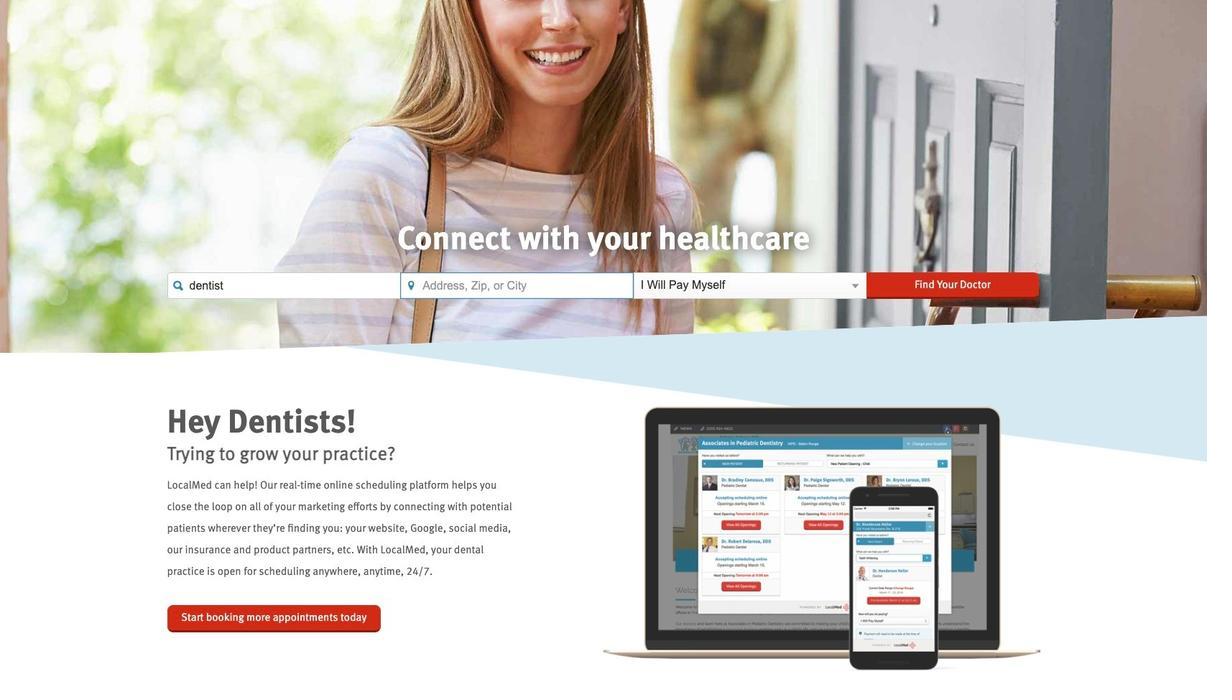 Task type: locate. For each thing, give the bounding box(es) containing it.
Select an insurance… text field
[[634, 272, 867, 299]]

None text field
[[167, 272, 401, 299]]

Address, Zip, or City text field
[[401, 272, 634, 299]]



Task type: describe. For each thing, give the bounding box(es) containing it.
open menu image
[[851, 281, 861, 292]]

Specialty or Name text field
[[167, 272, 401, 299]]

schedule icon image
[[604, 407, 1041, 672]]



